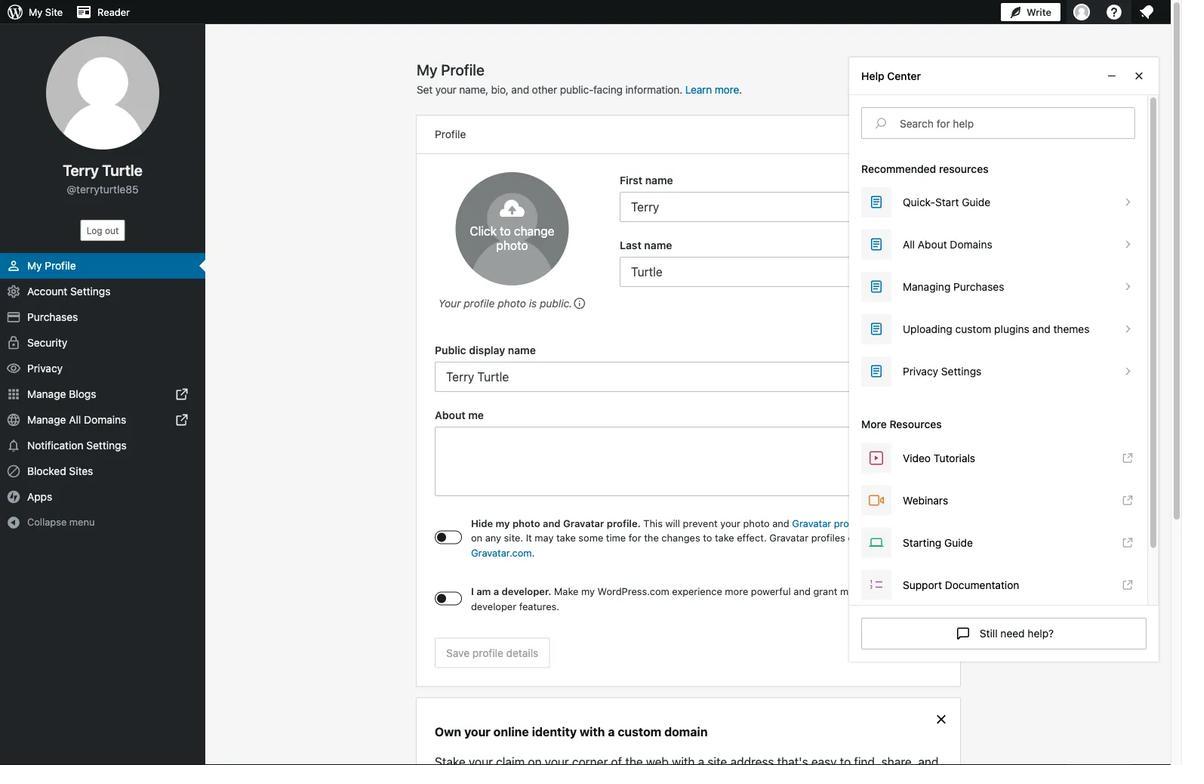 Task type: locate. For each thing, give the bounding box(es) containing it.
custom inside my profile main content
[[618, 724, 662, 739]]

1 horizontal spatial take
[[715, 532, 735, 543]]

domains
[[84, 413, 126, 426]]

grant
[[814, 586, 838, 597]]

0 horizontal spatial me
[[468, 409, 484, 421]]

0 vertical spatial all
[[903, 238, 915, 251]]

1 vertical spatial manage
[[27, 413, 66, 426]]

your right own on the left bottom of the page
[[464, 724, 491, 739]]

profile up account settings at the top left
[[45, 259, 76, 272]]

name right first
[[645, 174, 673, 186]]

all up notification settings
[[69, 413, 81, 426]]

0 horizontal spatial my
[[496, 517, 510, 529]]

1 vertical spatial a
[[608, 724, 615, 739]]

managing purchases
[[903, 280, 1005, 293]]

security link
[[0, 330, 205, 356]]

terry turtle @ terryturtle85
[[63, 161, 143, 195]]

minimize help center image
[[1106, 67, 1119, 85]]

0 horizontal spatial custom
[[618, 724, 662, 739]]

my for hide
[[496, 517, 510, 529]]

some
[[579, 532, 604, 543]]

1 horizontal spatial .
[[739, 83, 742, 96]]

video tutorials link
[[862, 443, 1136, 473]]

need
[[1001, 627, 1025, 640]]

a right am
[[494, 586, 499, 597]]

write link
[[1001, 0, 1061, 24]]

all about domains
[[903, 238, 993, 251]]

manage blogs link
[[0, 381, 205, 407]]

first name
[[620, 174, 673, 186]]

language image
[[6, 412, 21, 427]]

0 horizontal spatial .
[[532, 547, 535, 558]]

2 vertical spatial your
[[464, 724, 491, 739]]

your down my profile
[[436, 83, 457, 96]]

1 vertical spatial my
[[582, 586, 595, 597]]

1 vertical spatial settings
[[86, 439, 127, 452]]

1 horizontal spatial a
[[608, 724, 615, 739]]

help image
[[1106, 3, 1124, 21]]

settings down the my profile link
[[70, 285, 111, 298]]

1 vertical spatial all
[[69, 413, 81, 426]]

video tutorials
[[903, 452, 976, 464]]

account settings link
[[0, 279, 205, 304]]

gravatar up profiles
[[792, 517, 832, 529]]

time image
[[1175, 58, 1183, 72]]

last name group
[[620, 237, 942, 287]]

take
[[557, 532, 576, 543], [715, 532, 735, 543]]

and
[[512, 83, 529, 96], [543, 517, 561, 529], [773, 517, 790, 529], [794, 586, 811, 597]]

recommended
[[862, 163, 937, 175]]

0 vertical spatial profile
[[464, 297, 495, 309]]

lock image
[[6, 335, 21, 350]]

0 vertical spatial my
[[496, 517, 510, 529]]

to
[[500, 224, 511, 238], [703, 532, 712, 543], [917, 586, 926, 597]]

me
[[468, 409, 484, 421], [841, 586, 855, 597]]

0 vertical spatial settings
[[70, 285, 111, 298]]

2 vertical spatial profile
[[473, 646, 504, 659]]

1 horizontal spatial to
[[703, 532, 712, 543]]

notification
[[27, 439, 83, 452]]

0 vertical spatial name
[[645, 174, 673, 186]]

0 horizontal spatial profile
[[45, 259, 76, 272]]

and left grant
[[794, 586, 811, 597]]

name right last
[[645, 239, 672, 251]]

1 vertical spatial custom
[[618, 724, 662, 739]]

public-
[[560, 83, 594, 96]]

resources
[[939, 163, 989, 175]]

apps
[[27, 491, 52, 503]]

make my wordpress.com experience more powerful and grant me early access to developer features.
[[471, 586, 926, 612]]

open search image
[[862, 114, 900, 132]]

first name group
[[620, 172, 942, 222]]

your profile photo is public.
[[439, 297, 573, 309]]

my right person image
[[27, 259, 42, 272]]

plugins
[[995, 323, 1030, 335]]

gravatar up some
[[563, 517, 604, 529]]

0 vertical spatial .
[[739, 83, 742, 96]]

display
[[469, 344, 505, 356]]

privacy
[[27, 362, 63, 375]]

1 vertical spatial me
[[841, 586, 855, 597]]

still need help?
[[980, 627, 1054, 640]]

profile right your
[[464, 297, 495, 309]]

gravatar.com link
[[471, 547, 532, 558]]

None search field
[[862, 108, 1135, 138]]

to right the access
[[917, 586, 926, 597]]

1 vertical spatial profile
[[45, 259, 76, 272]]

settings inside notification settings link
[[86, 439, 127, 452]]

0 vertical spatial custom
[[956, 323, 992, 335]]

my inside "make my wordpress.com experience more powerful and grant me early access to developer features."
[[582, 586, 595, 597]]

support documentation link
[[862, 570, 1136, 600]]

public.
[[540, 297, 573, 309]]

custom left plugins
[[956, 323, 992, 335]]

1 vertical spatial my
[[27, 259, 42, 272]]

1 take from the left
[[557, 532, 576, 543]]

take down hide my photo and gravatar profile.
[[557, 532, 576, 543]]

settings inside the account settings link
[[70, 285, 111, 298]]

1 vertical spatial profile
[[834, 517, 863, 529]]

and left gravatar profile link
[[773, 517, 790, 529]]

profile for details
[[473, 646, 504, 659]]

to right click
[[500, 224, 511, 238]]

0 horizontal spatial take
[[557, 532, 576, 543]]

center
[[888, 69, 921, 82]]

me inside "make my wordpress.com experience more powerful and grant me early access to developer features."
[[841, 586, 855, 597]]

settings image
[[6, 284, 21, 299]]

First name text field
[[620, 192, 942, 222]]

and right bio,
[[512, 83, 529, 96]]

1 vertical spatial name
[[645, 239, 672, 251]]

2 horizontal spatial your
[[721, 517, 741, 529]]

be
[[868, 532, 879, 543]]

support documentation
[[903, 579, 1020, 591]]

profile up can
[[834, 517, 863, 529]]

gravatar.com
[[471, 547, 532, 558]]

site.
[[504, 532, 523, 543]]

blocked sites link
[[0, 458, 205, 484]]

name for first name
[[645, 174, 673, 186]]

0 vertical spatial terry turtle image
[[46, 36, 159, 150]]

your up effect. at the right bottom of the page
[[721, 517, 741, 529]]

0 vertical spatial to
[[500, 224, 511, 238]]

photo down change
[[496, 238, 528, 252]]

custom inside recommended resources 'element'
[[956, 323, 992, 335]]

to inside "make my wordpress.com experience more powerful and grant me early access to developer features."
[[917, 586, 926, 597]]

i
[[471, 586, 474, 597]]

time
[[606, 532, 626, 543]]

1 horizontal spatial me
[[841, 586, 855, 597]]

name inside 'group'
[[645, 239, 672, 251]]

terry turtle image
[[46, 36, 159, 150], [456, 172, 569, 285]]

my for my profile
[[27, 259, 42, 272]]

help center
[[862, 69, 921, 82]]

1 vertical spatial to
[[703, 532, 712, 543]]

log out button
[[81, 220, 125, 241]]

manage down privacy
[[27, 388, 66, 400]]

profile right save
[[473, 646, 504, 659]]

gravatar inside from appearing on any site. it may take some time for the changes to take effect. gravatar profiles can be deleted at gravatar.com .
[[770, 532, 809, 543]]

public
[[435, 344, 466, 356]]

credit_card image
[[6, 310, 21, 325]]

to inside 'click to change photo'
[[500, 224, 511, 238]]

my
[[496, 517, 510, 529], [582, 586, 595, 597]]

photo
[[496, 238, 528, 252], [498, 297, 526, 309], [513, 517, 540, 529], [744, 517, 770, 529]]

my up any
[[496, 517, 510, 529]]

Last name text field
[[620, 257, 942, 287]]

settings down domains
[[86, 439, 127, 452]]

0 horizontal spatial all
[[69, 413, 81, 426]]

me right about
[[468, 409, 484, 421]]

support
[[903, 579, 942, 591]]

hide my photo and gravatar profile.
[[471, 517, 641, 529]]

my right make
[[582, 586, 595, 597]]

0 horizontal spatial terry turtle image
[[46, 36, 159, 150]]

1 horizontal spatial my
[[582, 586, 595, 597]]

name right display
[[508, 344, 536, 356]]

privacy settings
[[903, 365, 982, 377]]

gravatar
[[563, 517, 604, 529], [792, 517, 832, 529], [770, 532, 809, 543]]

to down prevent
[[703, 532, 712, 543]]

log out
[[87, 225, 119, 236]]

my profile
[[417, 60, 485, 78]]

1 manage from the top
[[27, 388, 66, 400]]

recommended resources element
[[862, 187, 1136, 386]]

account settings
[[27, 285, 111, 298]]

2 manage from the top
[[27, 413, 66, 426]]

uploading custom plugins and themes
[[903, 323, 1090, 335]]

take left effect. at the right bottom of the page
[[715, 532, 735, 543]]

1 horizontal spatial profile
[[435, 128, 466, 140]]

profile inside save profile details button
[[473, 646, 504, 659]]

me left early
[[841, 586, 855, 597]]

help?
[[1028, 627, 1054, 640]]

0 horizontal spatial to
[[500, 224, 511, 238]]

purchases
[[27, 311, 78, 323]]

0 vertical spatial manage
[[27, 388, 66, 400]]

reader
[[97, 6, 130, 18]]

manage up the notification
[[27, 413, 66, 426]]

About me text field
[[435, 427, 942, 496]]

manage for manage all domains
[[27, 413, 66, 426]]

all down quick-
[[903, 238, 915, 251]]

start guide
[[936, 196, 991, 208]]

first
[[620, 174, 643, 186]]

2 horizontal spatial to
[[917, 586, 926, 597]]

1 horizontal spatial custom
[[956, 323, 992, 335]]

developer.
[[502, 586, 552, 597]]

manage all domains
[[27, 413, 126, 426]]

details
[[506, 646, 539, 659]]

the
[[644, 532, 659, 543]]

0 vertical spatial me
[[468, 409, 484, 421]]

0 horizontal spatial your
[[436, 83, 457, 96]]

with
[[580, 724, 605, 739]]

Public display name text field
[[435, 362, 942, 392]]

profile down the name,
[[435, 128, 466, 140]]

a
[[494, 586, 499, 597], [608, 724, 615, 739]]

name
[[645, 174, 673, 186], [645, 239, 672, 251], [508, 344, 536, 356]]

1 horizontal spatial terry turtle image
[[456, 172, 569, 285]]

gravatar right effect. at the right bottom of the page
[[770, 532, 809, 543]]

1 vertical spatial .
[[532, 547, 535, 558]]

0 vertical spatial my
[[29, 6, 42, 18]]

my for my site
[[29, 6, 42, 18]]

my for make
[[582, 586, 595, 597]]

close help center image
[[1131, 67, 1149, 85]]

a right with
[[608, 724, 615, 739]]

on
[[471, 532, 483, 543]]

your
[[436, 83, 457, 96], [721, 517, 741, 529], [464, 724, 491, 739]]

more
[[725, 586, 749, 597]]

my left site
[[29, 6, 42, 18]]

last
[[620, 239, 642, 251]]

and up may
[[543, 517, 561, 529]]

all
[[903, 238, 915, 251], [69, 413, 81, 426]]

profile for photo
[[464, 297, 495, 309]]

1 horizontal spatial all
[[903, 238, 915, 251]]

apps link
[[0, 484, 205, 510]]

custom left "domain"
[[618, 724, 662, 739]]

site
[[45, 6, 63, 18]]

0 vertical spatial your
[[436, 83, 457, 96]]

0 horizontal spatial a
[[494, 586, 499, 597]]

. inside from appearing on any site. it may take some time for the changes to take effect. gravatar profiles can be deleted at gravatar.com .
[[532, 547, 535, 558]]

terry turtle image inside my profile main content
[[456, 172, 569, 285]]

collapse
[[27, 516, 67, 528]]

1 vertical spatial terry turtle image
[[456, 172, 569, 285]]

0 vertical spatial profile
[[435, 128, 466, 140]]

custom
[[956, 323, 992, 335], [618, 724, 662, 739]]

privacy link
[[0, 356, 205, 381]]

2 vertical spatial to
[[917, 586, 926, 597]]



Task type: vqa. For each thing, say whether or not it's contained in the screenshot.
img related to Jetpack
no



Task type: describe. For each thing, give the bounding box(es) containing it.
menu
[[69, 516, 95, 528]]

me inside "group"
[[468, 409, 484, 421]]

and themes
[[1033, 323, 1090, 335]]

manage blogs
[[27, 388, 96, 400]]

early
[[857, 586, 880, 597]]

starting guide
[[903, 536, 973, 549]]

profile inside main content
[[435, 128, 466, 140]]

make
[[554, 586, 579, 597]]

i am a developer.
[[471, 586, 552, 597]]

click
[[470, 224, 497, 238]]

quick-
[[903, 196, 936, 208]]

prevent
[[683, 517, 718, 529]]

still
[[980, 627, 998, 640]]

about
[[435, 409, 466, 421]]

notification settings link
[[0, 433, 205, 458]]

public display name group
[[435, 342, 942, 392]]

my site link
[[0, 0, 69, 24]]

all inside recommended resources 'element'
[[903, 238, 915, 251]]

features.
[[519, 600, 560, 612]]

visibility image
[[6, 361, 21, 376]]

my profile
[[27, 259, 76, 272]]

1 vertical spatial your
[[721, 517, 741, 529]]

save profile details button
[[435, 638, 550, 668]]

identity
[[532, 724, 577, 739]]

more information image
[[573, 296, 586, 309]]

Search search field
[[900, 108, 1135, 138]]

turtle
[[102, 161, 143, 179]]

photo up effect. at the right bottom of the page
[[744, 517, 770, 529]]

from
[[866, 517, 887, 529]]

change
[[514, 224, 555, 238]]

learn more
[[686, 83, 739, 96]]

terryturtle85
[[76, 183, 139, 195]]

information.
[[626, 83, 683, 96]]

name for last name
[[645, 239, 672, 251]]

to inside from appearing on any site. it may take some time for the changes to take effect. gravatar profiles can be deleted at gravatar.com .
[[703, 532, 712, 543]]

set
[[417, 83, 433, 96]]

search results element
[[862, 162, 1136, 386]]

tutorials
[[934, 452, 976, 464]]

out
[[105, 225, 119, 236]]

starting guide link
[[862, 528, 1136, 558]]

write
[[1027, 6, 1052, 18]]

photo inside 'click to change photo'
[[496, 238, 528, 252]]

wordpress.com
[[598, 586, 670, 597]]

any
[[485, 532, 501, 543]]

about domains
[[918, 238, 993, 251]]

am
[[477, 586, 491, 597]]

my profile main content
[[417, 60, 961, 765]]

gravatar profile link
[[792, 517, 863, 529]]

quick-start guide link
[[862, 187, 1136, 217]]

all about domains link
[[862, 229, 1136, 259]]

facing
[[594, 83, 623, 96]]

online
[[494, 724, 529, 739]]

will
[[666, 517, 680, 529]]

for
[[629, 532, 642, 543]]

webinars link
[[862, 485, 1136, 515]]

it
[[526, 532, 532, 543]]

starting
[[903, 536, 942, 549]]

settings for account settings
[[70, 285, 111, 298]]

deleted
[[882, 532, 916, 543]]

sites
[[69, 465, 93, 477]]

may
[[535, 532, 554, 543]]

manage all domains link
[[0, 407, 205, 433]]

settings for notification settings
[[86, 439, 127, 452]]

person image
[[6, 258, 21, 273]]

photo up it
[[513, 517, 540, 529]]

block image
[[6, 464, 21, 479]]

save
[[446, 646, 470, 659]]

0 vertical spatial a
[[494, 586, 499, 597]]

2 vertical spatial name
[[508, 344, 536, 356]]

is
[[529, 297, 537, 309]]

apps image
[[6, 387, 21, 402]]

purchases link
[[0, 304, 205, 330]]

about me group
[[435, 407, 942, 501]]

@
[[67, 183, 76, 195]]

this will prevent your photo and gravatar profile
[[644, 517, 863, 529]]

privacy settings link
[[862, 356, 1136, 386]]

bio,
[[491, 83, 509, 96]]

collapse menu
[[27, 516, 95, 528]]

and inside my profile set your name, bio, and other public-facing information. learn more .
[[512, 83, 529, 96]]

my site
[[29, 6, 63, 18]]

1 horizontal spatial your
[[464, 724, 491, 739]]

account
[[27, 285, 67, 298]]

photo left is
[[498, 297, 526, 309]]

my profile image
[[1074, 4, 1091, 20]]

manage for manage blogs
[[27, 388, 66, 400]]

from appearing on any site. it may take some time for the changes to take effect. gravatar profiles can be deleted at gravatar.com .
[[471, 517, 936, 558]]

powerful
[[751, 586, 791, 597]]

blocked sites
[[27, 465, 93, 477]]

can
[[848, 532, 865, 543]]

more
[[862, 418, 887, 431]]

. inside my profile set your name, bio, and other public-facing information. learn more .
[[739, 83, 742, 96]]

your inside my profile set your name, bio, and other public-facing information. learn more .
[[436, 83, 457, 96]]

documentation
[[945, 579, 1020, 591]]

and inside "make my wordpress.com experience more powerful and grant me early access to developer features."
[[794, 586, 811, 597]]

last name
[[620, 239, 672, 251]]

still need help? link
[[862, 618, 1147, 649]]

click to change photo
[[470, 224, 555, 252]]

security
[[27, 336, 67, 349]]

name,
[[459, 83, 489, 96]]

save profile details
[[446, 646, 539, 659]]

about me
[[435, 409, 484, 421]]

quick-start guide
[[903, 196, 991, 208]]

2 take from the left
[[715, 532, 735, 543]]

notifications image
[[6, 438, 21, 453]]

manage your notifications image
[[1138, 3, 1156, 21]]

managing purchases link
[[862, 272, 1136, 302]]



